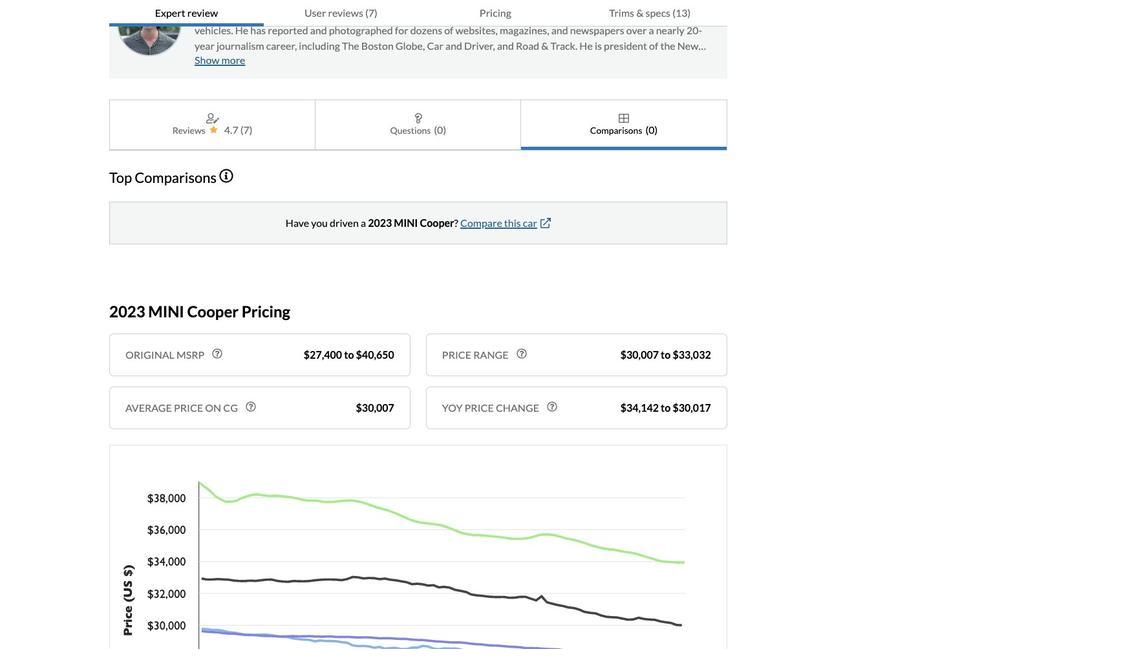 Task type: vqa. For each thing, say whether or not it's contained in the screenshot.
total
no



Task type: locate. For each thing, give the bounding box(es) containing it.
show more
[[195, 54, 245, 66]]

the up nearly
[[649, 8, 664, 21]]

he
[[235, 24, 248, 36], [580, 39, 593, 52]]

0 vertical spatial (7)
[[365, 6, 378, 19]]

0 vertical spatial he
[[235, 24, 248, 36]]

1 vertical spatial tab list
[[109, 100, 727, 151]]

of down nearly
[[649, 39, 659, 52]]

0 horizontal spatial (0)
[[434, 124, 446, 136]]

average price on cg
[[125, 402, 238, 414]]

of down writes,
[[444, 24, 454, 36]]

1 horizontal spatial cooper
[[420, 217, 454, 229]]

user
[[305, 6, 326, 19]]

question circle image for yoy price change
[[547, 402, 557, 412]]

0 vertical spatial pricing
[[480, 6, 511, 19]]

0 horizontal spatial &
[[541, 39, 549, 52]]

0 horizontal spatial $30,007
[[356, 402, 394, 414]]

1 horizontal spatial comparisons
[[590, 124, 643, 135]]

and up consultancy.
[[497, 39, 514, 52]]

(0) right "th large" icon
[[646, 124, 658, 136]]

0 horizontal spatial cooper
[[187, 302, 239, 321]]

mini
[[394, 217, 418, 229], [148, 302, 184, 321]]

2 vertical spatial of
[[649, 39, 659, 52]]

reviews up "over"
[[601, 8, 636, 21]]

2 horizontal spatial of
[[649, 39, 659, 52]]

co-
[[527, 8, 541, 21]]

mini left "?"
[[394, 217, 418, 229]]

user reviews (7)
[[305, 6, 378, 19]]

is up has
[[264, 8, 271, 21]]

0 vertical spatial $30,007
[[621, 349, 659, 361]]

& up "over"
[[636, 6, 644, 19]]

comparisons down reviews
[[135, 169, 217, 186]]

tab list containing 4.7
[[109, 100, 727, 151]]

association
[[291, 55, 344, 67]]

reviews inside clifford atiyeh is a contributing editor at cargurus who writes, hosts, and co-directs video reviews of the latest vehicles. he has reported and photographed for dozens of websites, magazines, and newspapers over a nearly 20- year journalism career, including the boston globe, car and driver, and road & track. he is president of the new england motor press association and runs a creative marketing consultancy.
[[601, 8, 636, 21]]

average
[[125, 402, 172, 414]]

to right $34,142
[[661, 402, 671, 414]]

(7)
[[365, 6, 378, 19], [240, 124, 253, 136]]

1 horizontal spatial &
[[636, 6, 644, 19]]

0 horizontal spatial is
[[264, 8, 271, 21]]

1 horizontal spatial (7)
[[365, 6, 378, 19]]

comparisons
[[590, 124, 643, 135], [135, 169, 217, 186]]

press
[[264, 55, 289, 67]]

and up including
[[310, 24, 327, 36]]

0 horizontal spatial price
[[174, 402, 203, 414]]

(0) for comparisons (0)
[[646, 124, 658, 136]]

year
[[195, 39, 215, 52]]

1 horizontal spatial reviews
[[601, 8, 636, 21]]

msrp
[[177, 349, 205, 361]]

$30,007
[[621, 349, 659, 361], [356, 402, 394, 414]]

0 horizontal spatial of
[[444, 24, 454, 36]]

yoy price change
[[442, 402, 539, 414]]

1 horizontal spatial he
[[580, 39, 593, 52]]

price left on
[[174, 402, 203, 414]]

price
[[174, 402, 203, 414], [465, 402, 494, 414]]

2023 up original
[[109, 302, 145, 321]]

1 horizontal spatial $30,007
[[621, 349, 659, 361]]

cooper up msrp
[[187, 302, 239, 321]]

road
[[516, 39, 539, 52]]

the down nearly
[[661, 39, 676, 52]]

(7) up photographed
[[365, 6, 378, 19]]

yoy
[[442, 402, 463, 414]]

2 (0) from the left
[[646, 124, 658, 136]]

price for on
[[174, 402, 203, 414]]

0 vertical spatial comparisons
[[590, 124, 643, 135]]

latest
[[666, 8, 692, 21]]

1 vertical spatial mini
[[148, 302, 184, 321]]

to
[[344, 349, 354, 361], [661, 349, 671, 361], [661, 402, 671, 414]]

tab list
[[109, 0, 727, 27], [109, 100, 727, 151]]

a
[[273, 8, 278, 21], [649, 24, 654, 36], [387, 55, 392, 67], [361, 217, 366, 229]]

to left $33,032
[[661, 349, 671, 361]]

2 horizontal spatial question circle image
[[547, 402, 557, 412]]

(7) right 4.7
[[240, 124, 253, 136]]

(0) right question icon
[[434, 124, 446, 136]]

1 horizontal spatial (0)
[[646, 124, 658, 136]]

mini up original msrp
[[148, 302, 184, 321]]

1 vertical spatial (7)
[[240, 124, 253, 136]]

1 vertical spatial comparisons
[[135, 169, 217, 186]]

comparisons down "th large" icon
[[590, 124, 643, 135]]

0 vertical spatial tab list
[[109, 0, 727, 27]]

1 vertical spatial 2023
[[109, 302, 145, 321]]

cooper left compare
[[420, 217, 454, 229]]

&
[[636, 6, 644, 19], [541, 39, 549, 52]]

1 horizontal spatial of
[[638, 8, 647, 21]]

he down newspapers
[[580, 39, 593, 52]]

1 tab list from the top
[[109, 0, 727, 27]]

question image
[[414, 113, 422, 124]]

a right driven
[[361, 217, 366, 229]]

the
[[342, 39, 359, 52]]

(0)
[[434, 124, 446, 136], [646, 124, 658, 136]]

compare this car
[[460, 217, 537, 229]]

is down newspapers
[[595, 39, 602, 52]]

1 horizontal spatial price
[[465, 402, 494, 414]]

$30,007 down $40,650
[[356, 402, 394, 414]]

this
[[504, 217, 521, 229]]

price right yoy
[[465, 402, 494, 414]]

to for $27,400
[[344, 349, 354, 361]]

driver,
[[464, 39, 495, 52]]

car
[[427, 39, 444, 52]]

new
[[678, 39, 699, 52]]

at
[[368, 8, 377, 21]]

he up "journalism"
[[235, 24, 248, 36]]

1 horizontal spatial question circle image
[[246, 402, 256, 412]]

0 vertical spatial is
[[264, 8, 271, 21]]

career,
[[266, 39, 297, 52]]

has
[[250, 24, 266, 36]]

1 vertical spatial is
[[595, 39, 602, 52]]

show
[[195, 54, 220, 66]]

0 horizontal spatial mini
[[148, 302, 184, 321]]

tab list down creative
[[109, 100, 727, 151]]

0 vertical spatial cooper
[[420, 217, 454, 229]]

photographed
[[329, 24, 393, 36]]

0 horizontal spatial 2023
[[109, 302, 145, 321]]

questions count element
[[434, 122, 446, 138]]

to right $27,400
[[344, 349, 354, 361]]

the
[[649, 8, 664, 21], [661, 39, 676, 52]]

1 horizontal spatial mini
[[394, 217, 418, 229]]

on
[[205, 402, 221, 414]]

1 vertical spatial he
[[580, 39, 593, 52]]

external link image
[[541, 218, 551, 228]]

cargurus
[[379, 8, 423, 21]]

question circle image for original msrp
[[212, 349, 223, 359]]

is
[[264, 8, 271, 21], [595, 39, 602, 52]]

info circle image
[[219, 169, 234, 183]]

1 vertical spatial &
[[541, 39, 549, 52]]

$30,007 left $33,032
[[621, 349, 659, 361]]

pricing inside tab
[[480, 6, 511, 19]]

$40,650
[[356, 349, 394, 361]]

journalism
[[217, 39, 264, 52]]

tab list up globe,
[[109, 0, 727, 27]]

1 horizontal spatial 2023
[[368, 217, 392, 229]]

$30,007 for $30,007
[[356, 402, 394, 414]]

2 price from the left
[[465, 402, 494, 414]]

a up reported
[[273, 8, 278, 21]]

2023
[[368, 217, 392, 229], [109, 302, 145, 321]]

of up "over"
[[638, 8, 647, 21]]

and
[[508, 8, 525, 21], [310, 24, 327, 36], [551, 24, 568, 36], [446, 39, 462, 52], [497, 39, 514, 52], [346, 55, 362, 67]]

comparisons inside comparisons (0)
[[590, 124, 643, 135]]

0 horizontal spatial pricing
[[242, 302, 290, 321]]

president
[[604, 39, 647, 52]]

0 horizontal spatial reviews
[[328, 6, 363, 19]]

and left co-
[[508, 8, 525, 21]]

2023 right driven
[[368, 217, 392, 229]]

1 vertical spatial $30,007
[[356, 402, 394, 414]]

1 horizontal spatial pricing
[[480, 6, 511, 19]]

tab list containing expert review
[[109, 0, 727, 27]]

reviews count element
[[240, 122, 253, 138]]

writes,
[[447, 8, 477, 21]]

question circle image right msrp
[[212, 349, 223, 359]]

directs
[[541, 8, 572, 21]]

1 price from the left
[[174, 402, 203, 414]]

0 horizontal spatial question circle image
[[212, 349, 223, 359]]

reviews
[[328, 6, 363, 19], [601, 8, 636, 21]]

question circle image for average price on cg
[[246, 402, 256, 412]]

price range
[[442, 349, 509, 361]]

you
[[311, 217, 328, 229]]

to for $34,142
[[661, 402, 671, 414]]

question circle image right change
[[547, 402, 557, 412]]

review
[[187, 6, 218, 19]]

& inside clifford atiyeh is a contributing editor at cargurus who writes, hosts, and co-directs video reviews of the latest vehicles. he has reported and photographed for dozens of websites, magazines, and newspapers over a nearly 20- year journalism career, including the boston globe, car and driver, and road & track. he is president of the new england motor press association and runs a creative marketing consultancy.
[[541, 39, 549, 52]]

question circle image
[[212, 349, 223, 359], [246, 402, 256, 412], [547, 402, 557, 412]]

consultancy.
[[481, 55, 536, 67]]

specs
[[646, 6, 671, 19]]

reviews
[[172, 124, 205, 135]]

reviews up photographed
[[328, 6, 363, 19]]

trims & specs (13)
[[609, 6, 691, 19]]

0 vertical spatial &
[[636, 6, 644, 19]]

dozens
[[410, 24, 442, 36]]

more
[[222, 54, 245, 66]]

1 vertical spatial cooper
[[187, 302, 239, 321]]

& right road
[[541, 39, 549, 52]]

1 (0) from the left
[[434, 124, 446, 136]]

2 tab list from the top
[[109, 100, 727, 151]]

cooper
[[420, 217, 454, 229], [187, 302, 239, 321]]

question circle image right "cg"
[[246, 402, 256, 412]]



Task type: describe. For each thing, give the bounding box(es) containing it.
including
[[299, 39, 340, 52]]

runs
[[364, 55, 385, 67]]

th large image
[[619, 113, 629, 124]]

question circle image
[[516, 349, 527, 359]]

price
[[442, 349, 472, 361]]

boston
[[361, 39, 394, 52]]

(0) for questions (0)
[[434, 124, 446, 136]]

1 horizontal spatial is
[[595, 39, 602, 52]]

0 vertical spatial of
[[638, 8, 647, 21]]

$27,400 to $40,650
[[304, 349, 394, 361]]

comparisons (0)
[[590, 124, 658, 136]]

websites,
[[456, 24, 498, 36]]

questions
[[390, 124, 431, 135]]

$27,400
[[304, 349, 342, 361]]

$34,142
[[621, 402, 659, 414]]

1 vertical spatial pricing
[[242, 302, 290, 321]]

motor
[[233, 55, 262, 67]]

top comparisons
[[109, 169, 217, 186]]

and up the marketing
[[446, 39, 462, 52]]

england
[[195, 55, 231, 67]]

pricing tab
[[418, 0, 573, 27]]

globe,
[[396, 39, 425, 52]]

0 vertical spatial the
[[649, 8, 664, 21]]

0 vertical spatial 2023
[[368, 217, 392, 229]]

0 horizontal spatial (7)
[[240, 124, 253, 136]]

$30,017
[[673, 402, 711, 414]]

$34,142 to $30,017
[[621, 402, 711, 414]]

price for change
[[465, 402, 494, 414]]

0 horizontal spatial comparisons
[[135, 169, 217, 186]]

vehicles.
[[195, 24, 233, 36]]

expert review tab
[[109, 0, 264, 27]]

compare
[[460, 217, 502, 229]]

20-
[[687, 24, 702, 36]]

a right runs
[[387, 55, 392, 67]]

video
[[574, 8, 599, 21]]

top
[[109, 169, 132, 186]]

original msrp
[[125, 349, 205, 361]]

compare this car link
[[460, 217, 551, 229]]

0 horizontal spatial he
[[235, 24, 248, 36]]

atiyeh
[[232, 8, 262, 21]]

reviews inside tab
[[328, 6, 363, 19]]

reported
[[268, 24, 308, 36]]

marketing
[[433, 55, 479, 67]]

comparisons count element
[[646, 122, 658, 138]]

& inside tab
[[636, 6, 644, 19]]

magazines,
[[500, 24, 549, 36]]

$33,032
[[673, 349, 711, 361]]

trims & specs (13) tab
[[573, 0, 727, 27]]

a right "over"
[[649, 24, 654, 36]]

newspapers
[[570, 24, 625, 36]]

clifford
[[195, 8, 230, 21]]

4.7 (7)
[[224, 124, 253, 136]]

change
[[496, 402, 539, 414]]

1 vertical spatial the
[[661, 39, 676, 52]]

over
[[627, 24, 647, 36]]

contributing
[[280, 8, 336, 21]]

range
[[474, 349, 509, 361]]

clifford atiyeh is a contributing editor at cargurus who writes, hosts, and co-directs video reviews of the latest vehicles. he has reported and photographed for dozens of websites, magazines, and newspapers over a nearly 20- year journalism career, including the boston globe, car and driver, and road & track. he is president of the new england motor press association and runs a creative marketing consultancy.
[[195, 8, 702, 67]]

and down the
[[346, 55, 362, 67]]

expert
[[155, 6, 185, 19]]

$30,007 to $33,032
[[621, 349, 711, 361]]

2023 mini cooper pricing
[[109, 302, 290, 321]]

(13)
[[673, 6, 691, 19]]

driven
[[330, 217, 359, 229]]

?
[[454, 217, 458, 229]]

user edit image
[[206, 113, 219, 124]]

trims
[[609, 6, 634, 19]]

editor
[[338, 8, 366, 21]]

for
[[395, 24, 408, 36]]

track.
[[551, 39, 578, 52]]

4.7
[[224, 124, 238, 136]]

and down directs
[[551, 24, 568, 36]]

original
[[125, 349, 175, 361]]

1 vertical spatial of
[[444, 24, 454, 36]]

creative
[[394, 55, 431, 67]]

have you driven a 2023 mini cooper ?
[[286, 217, 458, 229]]

user reviews (7) tab
[[264, 0, 418, 27]]

hosts,
[[479, 8, 506, 21]]

cg
[[223, 402, 238, 414]]

car
[[523, 217, 537, 229]]

show more button
[[195, 54, 245, 66]]

questions (0)
[[390, 124, 446, 136]]

0 vertical spatial mini
[[394, 217, 418, 229]]

expert review
[[155, 6, 218, 19]]

nearly
[[656, 24, 685, 36]]

to for $30,007
[[661, 349, 671, 361]]

$30,007 for $30,007 to $33,032
[[621, 349, 659, 361]]

who
[[425, 8, 445, 21]]

(7) inside user reviews (7) tab
[[365, 6, 378, 19]]

have
[[286, 217, 309, 229]]



